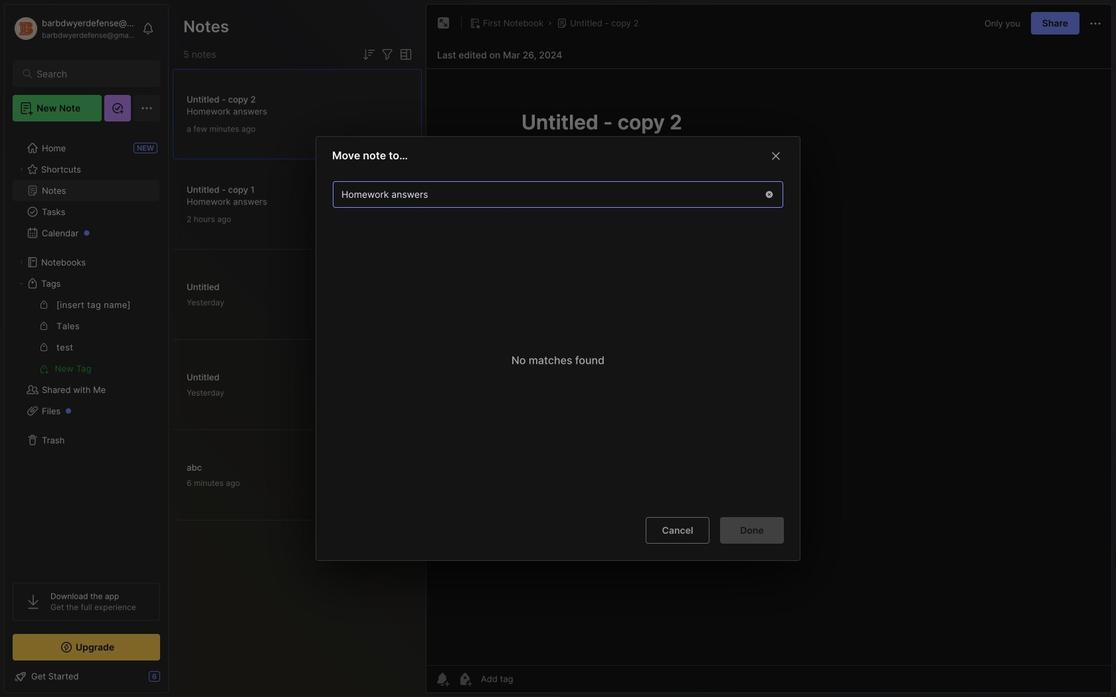 Task type: describe. For each thing, give the bounding box(es) containing it.
Note Editor text field
[[427, 68, 1111, 666]]

Search text field
[[37, 68, 143, 80]]

tree inside "main" element
[[5, 130, 168, 571]]

Find a location… text field
[[334, 184, 756, 206]]

add tag image
[[457, 672, 473, 688]]



Task type: vqa. For each thing, say whether or not it's contained in the screenshot.
the right tab
no



Task type: locate. For each thing, give the bounding box(es) containing it.
None search field
[[37, 66, 143, 82]]

group inside "main" element
[[13, 294, 159, 379]]

expand note image
[[436, 15, 452, 31]]

add a reminder image
[[435, 672, 450, 688]]

Find a location field
[[326, 175, 790, 507]]

tree
[[5, 130, 168, 571]]

note window element
[[426, 4, 1112, 694]]

main element
[[0, 0, 173, 698]]

close image
[[768, 148, 784, 164]]

expand notebooks image
[[17, 258, 25, 266]]

group
[[13, 294, 159, 379]]

expand tags image
[[17, 280, 25, 288]]

none search field inside "main" element
[[37, 66, 143, 82]]



